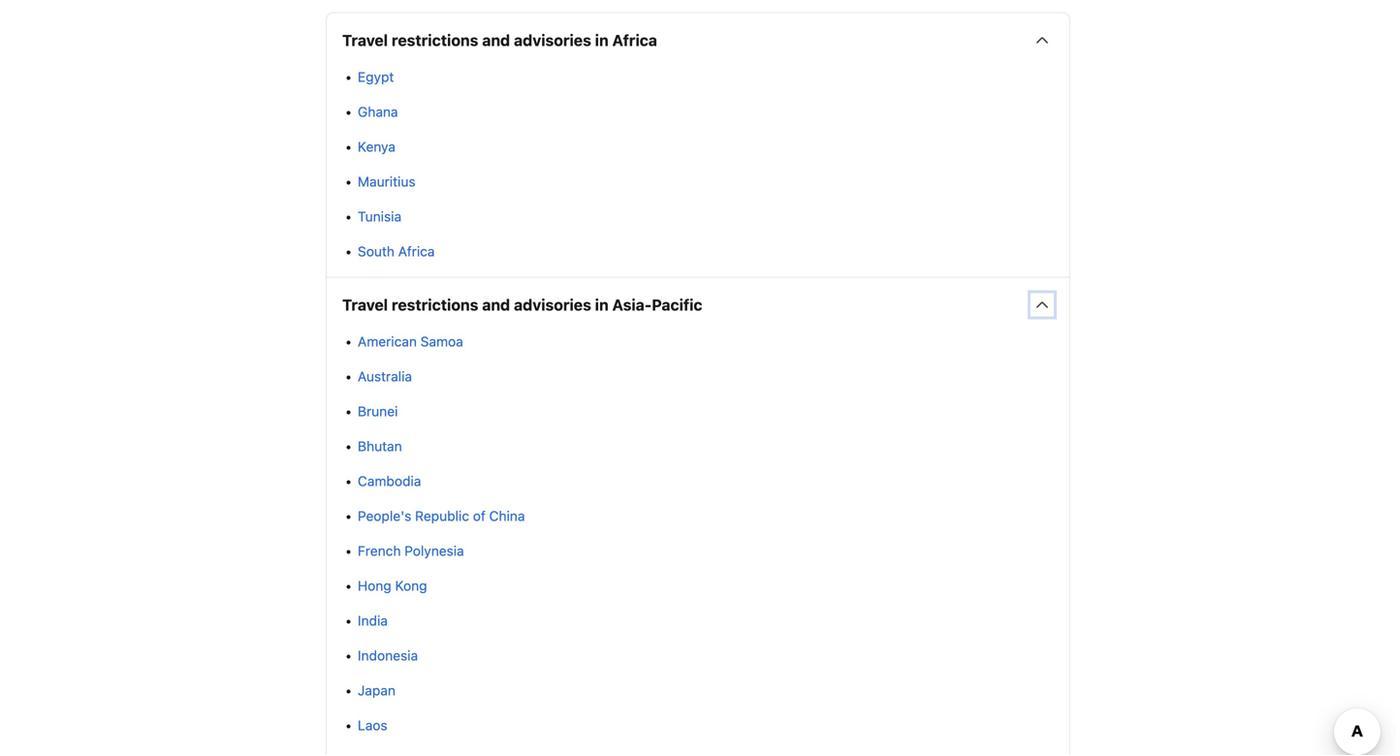 Task type: vqa. For each thing, say whether or not it's contained in the screenshot.
Car
no



Task type: locate. For each thing, give the bounding box(es) containing it.
restrictions
[[392, 31, 479, 50], [392, 296, 479, 314]]

asia-
[[613, 296, 652, 314]]

travel restrictions and advisories in africa
[[342, 31, 658, 50]]

2 in from the top
[[595, 296, 609, 314]]

1 advisories from the top
[[514, 31, 592, 50]]

1 restrictions from the top
[[392, 31, 479, 50]]

and for africa
[[482, 31, 510, 50]]

0 vertical spatial in
[[595, 31, 609, 50]]

south
[[358, 244, 395, 260]]

0 vertical spatial advisories
[[514, 31, 592, 50]]

china
[[489, 508, 525, 524]]

mauritius
[[358, 174, 416, 190]]

1 travel from the top
[[342, 31, 388, 50]]

1 horizontal spatial africa
[[613, 31, 658, 50]]

2 and from the top
[[482, 296, 510, 314]]

1 in from the top
[[595, 31, 609, 50]]

american samoa link
[[358, 334, 463, 350]]

1 vertical spatial and
[[482, 296, 510, 314]]

hong kong
[[358, 578, 427, 594]]

tunisia
[[358, 209, 402, 225]]

mauritius link
[[358, 174, 416, 190]]

travel up american
[[342, 296, 388, 314]]

1 vertical spatial advisories
[[514, 296, 592, 314]]

ghana
[[358, 104, 398, 120]]

samoa
[[421, 334, 463, 350]]

1 vertical spatial in
[[595, 296, 609, 314]]

cambodia
[[358, 473, 421, 489]]

travel
[[342, 31, 388, 50], [342, 296, 388, 314]]

south africa
[[358, 244, 435, 260]]

japan
[[358, 683, 396, 699]]

french polynesia
[[358, 543, 464, 559]]

and
[[482, 31, 510, 50], [482, 296, 510, 314]]

travel restrictions and advisories in asia-pacific
[[342, 296, 703, 314]]

0 vertical spatial travel
[[342, 31, 388, 50]]

laos
[[358, 718, 388, 734]]

restrictions up egypt
[[392, 31, 479, 50]]

africa inside travel restrictions and advisories in africa dropdown button
[[613, 31, 658, 50]]

travel up egypt link
[[342, 31, 388, 50]]

restrictions for travel restrictions and advisories in asia-pacific
[[392, 296, 479, 314]]

0 vertical spatial and
[[482, 31, 510, 50]]

travel for travel restrictions and advisories in asia-pacific
[[342, 296, 388, 314]]

2 advisories from the top
[[514, 296, 592, 314]]

1 vertical spatial travel
[[342, 296, 388, 314]]

africa
[[613, 31, 658, 50], [398, 244, 435, 260]]

polynesia
[[405, 543, 464, 559]]

1 and from the top
[[482, 31, 510, 50]]

0 vertical spatial africa
[[613, 31, 658, 50]]

restrictions up samoa
[[392, 296, 479, 314]]

2 restrictions from the top
[[392, 296, 479, 314]]

tunisia link
[[358, 209, 402, 225]]

restrictions for travel restrictions and advisories in africa
[[392, 31, 479, 50]]

kenya link
[[358, 139, 396, 155]]

hotels information - accordion controls element
[[326, 12, 1071, 756]]

in
[[595, 31, 609, 50], [595, 296, 609, 314]]

indonesia link
[[358, 648, 418, 664]]

south africa link
[[358, 244, 435, 260]]

advisories
[[514, 31, 592, 50], [514, 296, 592, 314]]

india link
[[358, 613, 388, 629]]

2 travel from the top
[[342, 296, 388, 314]]

0 vertical spatial restrictions
[[392, 31, 479, 50]]

kenya
[[358, 139, 396, 155]]

1 vertical spatial restrictions
[[392, 296, 479, 314]]

0 horizontal spatial africa
[[398, 244, 435, 260]]

american
[[358, 334, 417, 350]]



Task type: describe. For each thing, give the bounding box(es) containing it.
bhutan link
[[358, 439, 402, 455]]

kong
[[395, 578, 427, 594]]

egypt link
[[358, 69, 394, 85]]

laos link
[[358, 718, 388, 734]]

french
[[358, 543, 401, 559]]

australia link
[[358, 369, 412, 385]]

1 vertical spatial africa
[[398, 244, 435, 260]]

travel restrictions and advisories in africa button
[[327, 13, 1070, 68]]

india
[[358, 613, 388, 629]]

french polynesia link
[[358, 543, 464, 559]]

and for asia-
[[482, 296, 510, 314]]

brunei link
[[358, 404, 398, 420]]

in for asia-
[[595, 296, 609, 314]]

american samoa
[[358, 334, 463, 350]]

people's republic of china
[[358, 508, 525, 524]]

ghana link
[[358, 104, 398, 120]]

hong
[[358, 578, 392, 594]]

people's
[[358, 508, 412, 524]]

australia
[[358, 369, 412, 385]]

egypt
[[358, 69, 394, 85]]

advisories for africa
[[514, 31, 592, 50]]

brunei
[[358, 404, 398, 420]]

of
[[473, 508, 486, 524]]

advisories for asia-
[[514, 296, 592, 314]]

pacific
[[652, 296, 703, 314]]

japan link
[[358, 683, 396, 699]]

people's republic of china link
[[358, 508, 525, 524]]

in for africa
[[595, 31, 609, 50]]

hong kong link
[[358, 578, 427, 594]]

republic
[[415, 508, 469, 524]]

travel for travel restrictions and advisories in africa
[[342, 31, 388, 50]]

indonesia
[[358, 648, 418, 664]]

bhutan
[[358, 439, 402, 455]]

travel restrictions and advisories in asia-pacific button
[[327, 278, 1070, 332]]

cambodia link
[[358, 473, 421, 489]]



